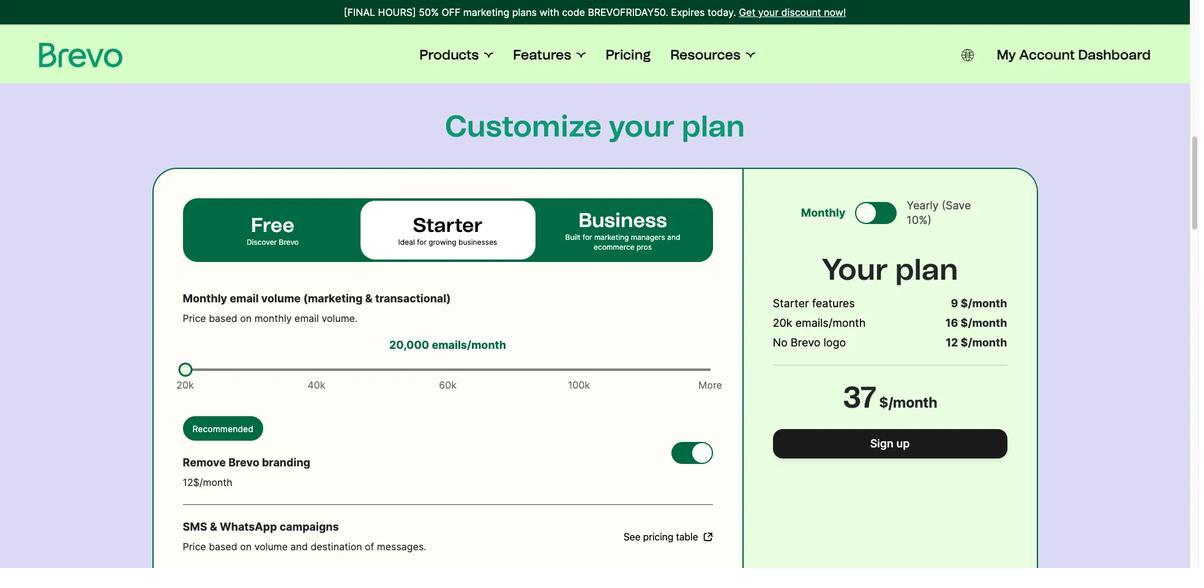 Task type: locate. For each thing, give the bounding box(es) containing it.
& right (marketing
[[365, 292, 373, 305]]

for inside starter ideal for growing businesses
[[417, 238, 427, 247]]

0 vertical spatial &
[[365, 292, 373, 305]]

1 horizontal spatial emails/month
[[796, 317, 866, 329]]

2 price from the top
[[183, 541, 206, 553]]

0 horizontal spatial 20k
[[177, 379, 194, 391]]

1 horizontal spatial see all features
[[417, 27, 518, 43]]

$/month down 16 $/month
[[961, 336, 1008, 349]]

based for email
[[209, 312, 237, 325]]

starter up growing
[[413, 214, 483, 237]]

price for sms
[[183, 541, 206, 553]]

1 on from the top
[[240, 312, 252, 325]]

$/month
[[961, 297, 1008, 310], [961, 317, 1008, 329], [961, 336, 1008, 349], [879, 394, 938, 411]]

20,000 emails/month
[[389, 339, 506, 351]]

& right sms
[[210, 520, 217, 533]]

on down whatsapp
[[240, 541, 252, 553]]

expires
[[671, 6, 705, 18]]

2 horizontal spatial see all features link
[[618, 27, 774, 44]]

customize your plan
[[445, 108, 745, 144]]

0 vertical spatial monthly
[[801, 206, 846, 219]]

$/month inside 37 $/month
[[879, 394, 938, 411]]

pricing link
[[606, 47, 651, 64]]

based down whatsapp
[[209, 541, 237, 553]]

for for business
[[583, 233, 592, 242]]

get
[[739, 6, 756, 18]]

built
[[566, 233, 581, 242]]

1 horizontal spatial monthly
[[801, 206, 846, 219]]

volume down sms & whatsapp campaigns
[[255, 541, 288, 553]]

pricing slider desktop slider
[[178, 363, 192, 377]]

resources link
[[671, 47, 755, 64]]

0 horizontal spatial more
[[699, 379, 722, 391]]

with
[[540, 6, 559, 18]]

marketing
[[463, 6, 510, 18], [595, 233, 629, 242]]

marketing inside business built for marketing managers and ecommerce pros
[[595, 233, 629, 242]]

1 vertical spatial marketing
[[595, 233, 629, 242]]

branding
[[262, 456, 310, 469]]

monthly email volume (marketing & transactional)
[[183, 292, 451, 305]]

price down sms
[[183, 541, 206, 553]]

$/month down 9 $/month
[[961, 317, 1008, 329]]

2 all from the left
[[445, 27, 460, 43]]

see all features
[[215, 27, 316, 43], [417, 27, 518, 43], [618, 27, 720, 43]]

1 horizontal spatial brevo
[[279, 238, 299, 247]]

emails/month up 60k
[[432, 339, 506, 351]]

features
[[261, 27, 316, 43], [463, 27, 518, 43], [665, 27, 720, 43], [812, 297, 855, 310]]

emails/month
[[796, 317, 866, 329], [432, 339, 506, 351]]

0 horizontal spatial for
[[417, 238, 427, 247]]

$/month for 16
[[961, 317, 1008, 329]]

businesses
[[459, 238, 497, 247]]

2 on from the top
[[240, 541, 252, 553]]

brevo for remove brevo branding
[[229, 456, 259, 469]]

email down monthly email volume (marketing & transactional)
[[295, 312, 319, 325]]

1 horizontal spatial all
[[445, 27, 460, 43]]

0 horizontal spatial see all features
[[215, 27, 316, 43]]

1 price from the top
[[183, 312, 206, 325]]

1 vertical spatial on
[[240, 541, 252, 553]]

0 horizontal spatial starter
[[413, 214, 483, 237]]

discover
[[247, 238, 277, 247]]

0 horizontal spatial see all features link
[[215, 27, 370, 44]]

my account dashboard
[[997, 47, 1151, 63]]

0 vertical spatial 20k
[[773, 317, 793, 329]]

0 vertical spatial on
[[240, 312, 252, 325]]

for inside business built for marketing managers and ecommerce pros
[[583, 233, 592, 242]]

1 vertical spatial email
[[295, 312, 319, 325]]

on for volume
[[240, 312, 252, 325]]

brevo
[[279, 238, 299, 247], [791, 336, 821, 349], [229, 456, 259, 469]]

0 vertical spatial emails/month
[[796, 317, 866, 329]]

discount
[[782, 6, 822, 18]]

free discover brevo
[[247, 214, 299, 247]]

brevo right remove
[[229, 456, 259, 469]]

button image
[[962, 49, 974, 61]]

0 vertical spatial and
[[668, 233, 681, 242]]

price for monthly
[[183, 312, 206, 325]]

0 horizontal spatial your
[[609, 108, 675, 144]]

business
[[579, 209, 667, 232]]

1 vertical spatial &
[[210, 520, 217, 533]]

brevo image
[[39, 43, 122, 67]]

(marketing
[[303, 292, 363, 305]]

volume up the 'monthly'
[[261, 292, 301, 305]]

growing
[[429, 238, 457, 247]]

your
[[758, 6, 779, 18], [609, 108, 675, 144]]

20k
[[773, 317, 793, 329], [177, 379, 194, 391]]

0 horizontal spatial marketing
[[463, 6, 510, 18]]

starter up '20k emails/month' on the bottom right of the page
[[773, 297, 809, 310]]

and more
[[820, 27, 884, 43]]

2 see all features link from the left
[[417, 27, 572, 44]]

monthly
[[801, 206, 846, 219], [183, 292, 227, 305]]

yearly (save 10%)
[[907, 199, 971, 227]]

marketing right off
[[463, 6, 510, 18]]

resources
[[671, 47, 741, 63]]

1 vertical spatial starter
[[773, 297, 809, 310]]

0 vertical spatial based
[[209, 312, 237, 325]]

destination
[[311, 541, 362, 553]]

of
[[365, 541, 374, 553]]

on
[[240, 312, 252, 325], [240, 541, 252, 553]]

emails/month for starter features
[[796, 317, 866, 329]]

1 based from the top
[[209, 312, 237, 325]]

0 vertical spatial volume
[[261, 292, 301, 305]]

0 horizontal spatial email
[[230, 292, 259, 305]]

37 $/month
[[843, 380, 938, 415]]

1 horizontal spatial 20k
[[773, 317, 793, 329]]

and right the managers
[[668, 233, 681, 242]]

0 vertical spatial price
[[183, 312, 206, 325]]

1 horizontal spatial &
[[365, 292, 373, 305]]

volume.
[[322, 312, 358, 325]]

based left the 'monthly'
[[209, 312, 237, 325]]

on left the 'monthly'
[[240, 312, 252, 325]]

1 horizontal spatial plan
[[895, 252, 959, 287]]

16
[[946, 317, 959, 329]]

see all features link
[[215, 27, 370, 44], [417, 27, 572, 44], [618, 27, 774, 44]]

$/month up 16 $/month
[[961, 297, 1008, 310]]

1 horizontal spatial marketing
[[595, 233, 629, 242]]

more
[[850, 27, 884, 43], [699, 379, 722, 391]]

for right built
[[583, 233, 592, 242]]

1 horizontal spatial starter
[[773, 297, 809, 310]]

marketing up ecommerce
[[595, 233, 629, 242]]

9 $/month
[[951, 297, 1008, 310]]

your
[[822, 252, 888, 287]]

20,000
[[389, 339, 429, 351]]

0 horizontal spatial monthly
[[183, 292, 227, 305]]

see
[[215, 27, 240, 43], [417, 27, 442, 43], [618, 27, 644, 43], [624, 532, 641, 543]]

None checkbox
[[671, 442, 713, 464]]

1 vertical spatial monthly
[[183, 292, 227, 305]]

pricing
[[606, 47, 651, 63]]

2 horizontal spatial see all features
[[618, 27, 720, 43]]

20k up no
[[773, 317, 793, 329]]

brevo down '20k emails/month' on the bottom right of the page
[[791, 336, 821, 349]]

off
[[442, 6, 461, 18]]

2 horizontal spatial all
[[647, 27, 662, 43]]

40k
[[308, 379, 325, 391]]

price up pricing slider desktop slider
[[183, 312, 206, 325]]

2 see all features from the left
[[417, 27, 518, 43]]

1 vertical spatial based
[[209, 541, 237, 553]]

1 vertical spatial emails/month
[[432, 339, 506, 351]]

business built for marketing managers and ecommerce pros
[[566, 209, 681, 252]]

0 vertical spatial more
[[850, 27, 884, 43]]

1 horizontal spatial for
[[583, 233, 592, 242]]

3 see all features from the left
[[618, 27, 720, 43]]

email up "price based on monthly email volume." in the bottom of the page
[[230, 292, 259, 305]]

sms & whatsapp campaigns
[[183, 520, 339, 533]]

yearly
[[907, 199, 939, 212]]

2 horizontal spatial brevo
[[791, 336, 821, 349]]

0 horizontal spatial brevo
[[229, 456, 259, 469]]

20k down pricing slider desktop slider
[[177, 379, 194, 391]]

emails/month for monthly email volume (marketing & transactional)
[[432, 339, 506, 351]]

starter for ideal
[[413, 214, 483, 237]]

starter
[[413, 214, 483, 237], [773, 297, 809, 310]]

1 horizontal spatial email
[[295, 312, 319, 325]]

starter inside starter ideal for growing businesses
[[413, 214, 483, 237]]

emails/month up logo
[[796, 317, 866, 329]]

for
[[583, 233, 592, 242], [417, 238, 427, 247]]

for right the ideal in the left of the page
[[417, 238, 427, 247]]

monthly
[[255, 312, 292, 325]]

1 vertical spatial brevo
[[791, 336, 821, 349]]

1 horizontal spatial see all features link
[[417, 27, 572, 44]]

monthly for monthly
[[801, 206, 846, 219]]

all
[[243, 27, 258, 43], [445, 27, 460, 43], [647, 27, 662, 43]]

1 horizontal spatial and
[[668, 233, 681, 242]]

brevo down the free
[[279, 238, 299, 247]]

1 vertical spatial and
[[291, 541, 308, 553]]

0 vertical spatial your
[[758, 6, 779, 18]]

0 vertical spatial marketing
[[463, 6, 510, 18]]

0 vertical spatial brevo
[[279, 238, 299, 247]]

1 vertical spatial plan
[[895, 252, 959, 287]]

$/month for 37
[[879, 394, 938, 411]]

None checkbox
[[856, 202, 897, 224]]

0 vertical spatial plan
[[682, 108, 745, 144]]

0 horizontal spatial all
[[243, 27, 258, 43]]

1 vertical spatial 20k
[[177, 379, 194, 391]]

0 horizontal spatial emails/month
[[432, 339, 506, 351]]

$/month up up
[[879, 394, 938, 411]]

and down campaigns
[[291, 541, 308, 553]]

2 based from the top
[[209, 541, 237, 553]]

37
[[843, 380, 877, 415]]

20k for 20k
[[177, 379, 194, 391]]

1 vertical spatial price
[[183, 541, 206, 553]]

features for second see all features 'link' from right
[[463, 27, 518, 43]]

0 vertical spatial starter
[[413, 214, 483, 237]]

pros
[[637, 242, 652, 252]]

and
[[668, 233, 681, 242], [291, 541, 308, 553]]

and
[[820, 27, 847, 43]]

1 vertical spatial your
[[609, 108, 675, 144]]

volume
[[261, 292, 301, 305], [255, 541, 288, 553]]

0 horizontal spatial and
[[291, 541, 308, 553]]

ecommerce
[[594, 242, 635, 252]]

[final hours] 50% off marketing plans with code brevofriday50. expires today. get your discount now!
[[344, 6, 846, 18]]

2 vertical spatial brevo
[[229, 456, 259, 469]]



Task type: vqa. For each thing, say whether or not it's contained in the screenshot.
top emails/month
yes



Task type: describe. For each thing, give the bounding box(es) containing it.
no
[[773, 336, 788, 349]]

customize
[[445, 108, 602, 144]]

dashboard
[[1079, 47, 1151, 63]]

60k
[[439, 379, 457, 391]]

brevo for no brevo logo
[[791, 336, 821, 349]]

1 horizontal spatial your
[[758, 6, 779, 18]]

whatsapp
[[220, 520, 277, 533]]

products
[[420, 47, 479, 63]]

starter features
[[773, 297, 855, 310]]

16 $/month
[[946, 317, 1008, 329]]

free
[[251, 214, 294, 237]]

starter ideal for growing businesses
[[398, 214, 497, 247]]

now!
[[824, 6, 846, 18]]

sign up button
[[773, 429, 1008, 459]]

12
[[946, 336, 959, 349]]

starter for features
[[773, 297, 809, 310]]

my account dashboard link
[[997, 47, 1151, 64]]

campaigns
[[280, 520, 339, 533]]

price based on volume and destination of messages.
[[183, 541, 427, 553]]

features link
[[513, 47, 586, 64]]

no brevo logo
[[773, 336, 846, 349]]

see for third see all features 'link' from left
[[618, 27, 644, 43]]

account
[[1020, 47, 1076, 63]]

$/month for 12
[[961, 336, 1008, 349]]

100k
[[568, 379, 590, 391]]

code
[[562, 6, 585, 18]]

managers
[[631, 233, 665, 242]]

20k for 20k emails/month
[[773, 317, 793, 329]]

my
[[997, 47, 1016, 63]]

products link
[[420, 47, 494, 64]]

ideal
[[398, 238, 415, 247]]

remove brevo branding
[[183, 456, 310, 469]]

features for 3rd see all features 'link' from the right
[[261, 27, 316, 43]]

3 all from the left
[[647, 27, 662, 43]]

transactional)
[[375, 292, 451, 305]]

today.
[[708, 6, 736, 18]]

3 see all features link from the left
[[618, 27, 774, 44]]

0 horizontal spatial &
[[210, 520, 217, 533]]

0 vertical spatial email
[[230, 292, 259, 305]]

monthly for monthly email volume (marketing & transactional)
[[183, 292, 227, 305]]

features for third see all features 'link' from left
[[665, 27, 720, 43]]

brevo inside free discover brevo
[[279, 238, 299, 247]]

logo
[[824, 336, 846, 349]]

1 see all features from the left
[[215, 27, 316, 43]]

sms
[[183, 520, 207, 533]]

table
[[676, 532, 698, 543]]

get your discount now! link
[[739, 5, 846, 20]]

see pricing table link
[[624, 530, 713, 544]]

1 see all features link from the left
[[215, 27, 370, 44]]

recommended
[[193, 424, 253, 434]]

up
[[897, 437, 910, 450]]

and inside business built for marketing managers and ecommerce pros
[[668, 233, 681, 242]]

price based on monthly email volume.
[[183, 312, 358, 325]]

your plan
[[822, 252, 959, 287]]

$/month for 9
[[961, 297, 1008, 310]]

10%)
[[907, 214, 932, 227]]

1 all from the left
[[243, 27, 258, 43]]

1 vertical spatial more
[[699, 379, 722, 391]]

sign up
[[871, 437, 910, 450]]

see pricing table
[[624, 532, 698, 543]]

50%
[[419, 6, 439, 18]]

based for &
[[209, 541, 237, 553]]

0 horizontal spatial plan
[[682, 108, 745, 144]]

plans
[[512, 6, 537, 18]]

on for whatsapp
[[240, 541, 252, 553]]

12 $/month
[[946, 336, 1008, 349]]

see for see pricing table link at bottom
[[624, 532, 641, 543]]

features
[[513, 47, 572, 63]]

see for second see all features 'link' from right
[[417, 27, 442, 43]]

20k emails/month
[[773, 317, 866, 329]]

[final
[[344, 6, 375, 18]]

pricing
[[643, 532, 674, 543]]

sign
[[871, 437, 894, 450]]

see for 3rd see all features 'link' from the right
[[215, 27, 240, 43]]

9
[[951, 297, 959, 310]]

brevofriday50.
[[588, 6, 669, 18]]

1 vertical spatial volume
[[255, 541, 288, 553]]

hours]
[[378, 6, 416, 18]]

messages.
[[377, 541, 427, 553]]

remove
[[183, 456, 226, 469]]

12$/month
[[183, 476, 233, 489]]

and more link
[[820, 27, 976, 44]]

1 horizontal spatial more
[[850, 27, 884, 43]]

for for starter
[[417, 238, 427, 247]]

(save
[[942, 199, 971, 212]]



